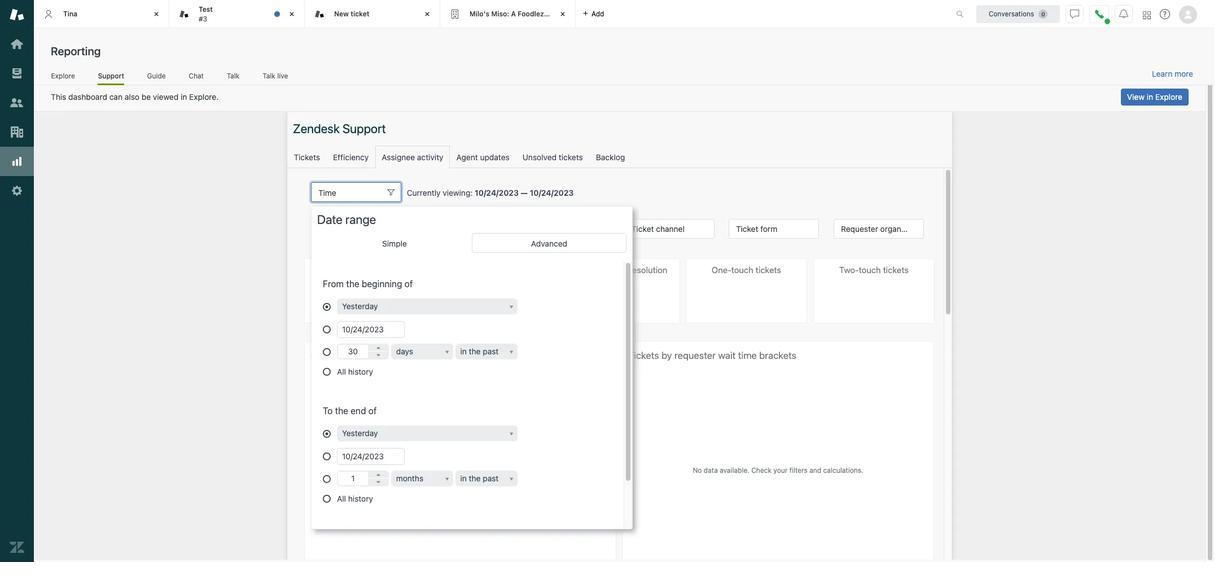 Task type: locate. For each thing, give the bounding box(es) containing it.
2 in from the left
[[1147, 92, 1153, 102]]

talk left live
[[263, 71, 275, 80]]

0 horizontal spatial talk
[[227, 71, 239, 80]]

add button
[[576, 0, 611, 28]]

talk for talk live
[[263, 71, 275, 80]]

more
[[1175, 69, 1193, 78]]

in inside button
[[1147, 92, 1153, 102]]

1 horizontal spatial close image
[[422, 8, 433, 20]]

talk
[[227, 71, 239, 80], [263, 71, 275, 80]]

get started image
[[10, 37, 24, 51]]

close image inside new ticket tab
[[422, 8, 433, 20]]

explore
[[51, 71, 75, 80], [1156, 92, 1183, 102]]

in right 'viewed'
[[181, 92, 187, 102]]

close image left add dropdown button
[[557, 8, 568, 20]]

milo's miso: a foodlez subsidiary tab
[[440, 0, 581, 28]]

in
[[181, 92, 187, 102], [1147, 92, 1153, 102]]

zendesk support image
[[10, 7, 24, 22]]

talk for talk
[[227, 71, 239, 80]]

customers image
[[10, 95, 24, 110]]

views image
[[10, 66, 24, 81]]

this
[[51, 92, 66, 102]]

new ticket tab
[[305, 0, 440, 28]]

a
[[511, 9, 516, 18]]

1 horizontal spatial talk
[[263, 71, 275, 80]]

0 horizontal spatial explore
[[51, 71, 75, 80]]

0 horizontal spatial in
[[181, 92, 187, 102]]

explore up this
[[51, 71, 75, 80]]

talk right chat
[[227, 71, 239, 80]]

tina
[[63, 9, 77, 18]]

2 horizontal spatial close image
[[557, 8, 568, 20]]

close image
[[286, 8, 298, 20], [422, 8, 433, 20], [557, 8, 568, 20]]

add
[[592, 9, 604, 18]]

1 close image from the left
[[286, 8, 298, 20]]

view in explore
[[1127, 92, 1183, 102]]

notifications image
[[1119, 9, 1128, 18]]

ticket
[[351, 9, 369, 18]]

close image for new ticket
[[422, 8, 433, 20]]

dashboard
[[68, 92, 107, 102]]

be
[[142, 92, 151, 102]]

talk live
[[263, 71, 288, 80]]

guide
[[147, 71, 166, 80]]

milo's
[[470, 9, 490, 18]]

1 talk from the left
[[227, 71, 239, 80]]

close image inside milo's miso: a foodlez subsidiary tab
[[557, 8, 568, 20]]

tab
[[169, 0, 305, 28]]

viewed
[[153, 92, 179, 102]]

view in explore button
[[1121, 89, 1189, 106]]

new ticket
[[334, 9, 369, 18]]

1 horizontal spatial in
[[1147, 92, 1153, 102]]

in right view
[[1147, 92, 1153, 102]]

guide link
[[147, 71, 166, 84]]

tina tab
[[34, 0, 169, 28]]

2 close image from the left
[[422, 8, 433, 20]]

main element
[[0, 0, 34, 562]]

test
[[199, 5, 213, 14]]

1 horizontal spatial explore
[[1156, 92, 1183, 102]]

2 talk from the left
[[263, 71, 275, 80]]

close image for milo's miso: a foodlez subsidiary
[[557, 8, 568, 20]]

tab containing test
[[169, 0, 305, 28]]

learn more link
[[1152, 69, 1193, 79]]

close image
[[151, 8, 162, 20]]

zendesk image
[[10, 540, 24, 555]]

3 close image from the left
[[557, 8, 568, 20]]

0 horizontal spatial close image
[[286, 8, 298, 20]]

button displays agent's chat status as invisible. image
[[1070, 9, 1079, 18]]

1 vertical spatial explore
[[1156, 92, 1183, 102]]

explore down learn more link
[[1156, 92, 1183, 102]]

close image left new
[[286, 8, 298, 20]]

admin image
[[10, 183, 24, 198]]

0 vertical spatial explore
[[51, 71, 75, 80]]

close image left milo's
[[422, 8, 433, 20]]



Task type: vqa. For each thing, say whether or not it's contained in the screenshot.
find
no



Task type: describe. For each thing, give the bounding box(es) containing it.
learn more
[[1152, 69, 1193, 78]]

conversations button
[[977, 5, 1060, 23]]

reporting image
[[10, 154, 24, 169]]

close image inside 'tab'
[[286, 8, 298, 20]]

can
[[109, 92, 123, 102]]

get help image
[[1160, 9, 1170, 19]]

foodlez
[[518, 9, 544, 18]]

1 in from the left
[[181, 92, 187, 102]]

also
[[125, 92, 139, 102]]

support
[[98, 71, 124, 80]]

chat link
[[189, 71, 204, 84]]

chat
[[189, 71, 204, 80]]

milo's miso: a foodlez subsidiary
[[470, 9, 581, 18]]

learn
[[1152, 69, 1173, 78]]

reporting
[[51, 45, 101, 58]]

view
[[1127, 92, 1145, 102]]

talk link
[[227, 71, 240, 84]]

explore.
[[189, 92, 219, 102]]

explore inside button
[[1156, 92, 1183, 102]]

conversations
[[989, 9, 1034, 18]]

support link
[[98, 71, 124, 85]]

#3
[[199, 14, 207, 23]]

organizations image
[[10, 125, 24, 139]]

miso:
[[491, 9, 509, 18]]

new
[[334, 9, 349, 18]]

talk live link
[[262, 71, 288, 84]]

subsidiary
[[546, 9, 581, 18]]

live
[[277, 71, 288, 80]]

explore link
[[51, 71, 75, 84]]

tabs tab list
[[34, 0, 944, 28]]

this dashboard can also be viewed in explore.
[[51, 92, 219, 102]]

zendesk products image
[[1143, 11, 1151, 19]]

test #3
[[199, 5, 213, 23]]



